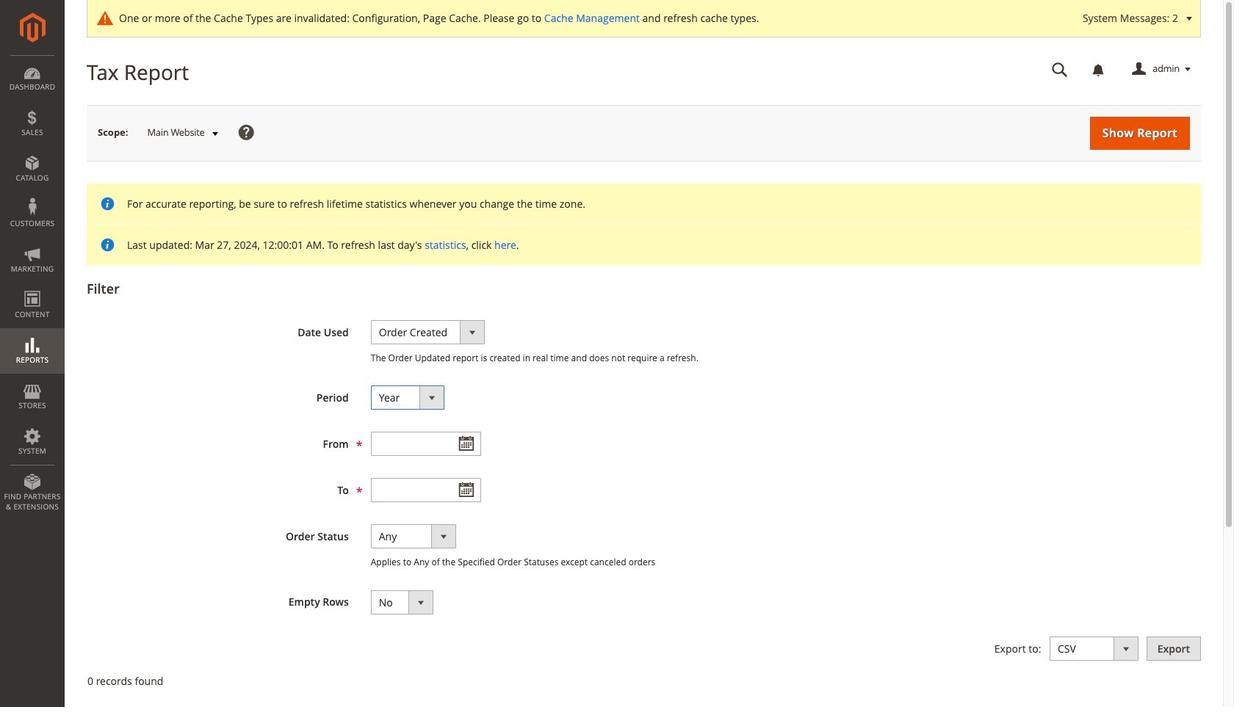 Task type: locate. For each thing, give the bounding box(es) containing it.
None text field
[[371, 432, 481, 457], [371, 479, 481, 503], [371, 432, 481, 457], [371, 479, 481, 503]]

menu bar
[[0, 55, 65, 520]]

None text field
[[1042, 57, 1079, 82]]



Task type: describe. For each thing, give the bounding box(es) containing it.
magento admin panel image
[[19, 12, 45, 43]]



